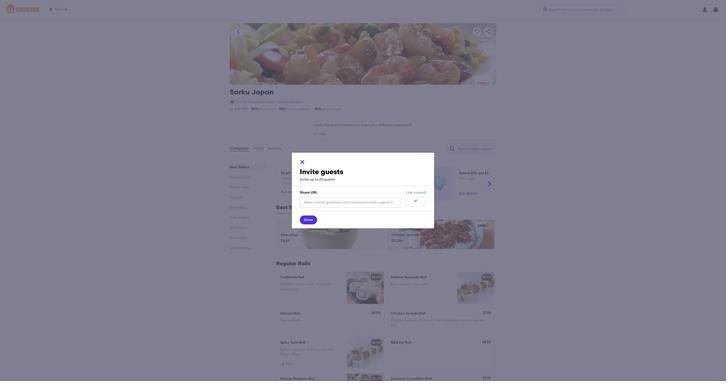 Task type: describe. For each thing, give the bounding box(es) containing it.
rolls for fusion rolls tab
[[241, 186, 249, 190]]

tuna
[[290, 341, 299, 345]]

133-38 whitestone expy button
[[236, 99, 276, 105]]

miso
[[281, 233, 289, 238]]

salmon avocado roll
[[391, 276, 427, 280]]

share
[[300, 191, 310, 195]]

spicy tuna roll image
[[347, 338, 384, 370]]

2 vertical spatial rolls
[[298, 261, 310, 267]]

get
[[478, 171, 484, 175]]

like
[[324, 123, 330, 127]]

on inside chicken teriyaki, avocado, eel sauce and spicy mayo on top.
[[480, 319, 484, 323]]

shrimp tempura roll image
[[347, 374, 384, 382]]

123rd st button
[[45, 6, 73, 14]]

roll up crab
[[298, 276, 304, 280]]

roll up salmon.
[[294, 312, 300, 316]]

roll for salmon avocado roll
[[420, 276, 427, 280]]

about button
[[253, 140, 264, 158]]

see details for $50 to go
[[459, 192, 477, 196]]

$8.09 for california roll image
[[372, 276, 381, 280]]

chicken for chicken teriyaki $11.29 +
[[391, 233, 405, 238]]

2 vertical spatial spicy
[[286, 363, 293, 366]]

0 horizontal spatial order
[[334, 108, 342, 111]]

switch location
[[278, 100, 303, 104]]

save this restaurant button
[[473, 27, 482, 36]]

categories
[[230, 147, 249, 151]]

see details for offer valid on qualifying orders of $40 or more.
[[281, 190, 300, 195]]

california roll image
[[347, 272, 384, 305]]

sushi burrito
[[230, 246, 250, 250]]

raw salmon.
[[280, 319, 301, 323]]

sarku
[[230, 88, 250, 96]]

teriyaki,
[[405, 319, 418, 323]]

no
[[313, 132, 318, 136]]

kids
[[230, 226, 237, 230]]

teriyaki for chicken teriyaki $11.29 +
[[406, 233, 419, 238]]

main navigation navigation
[[0, 0, 726, 19]]

kids meals tab
[[230, 226, 264, 231]]

bbq
[[391, 341, 398, 345]]

grubhub
[[304, 211, 319, 216]]

$15
[[416, 177, 421, 181]]

yelp image
[[477, 223, 490, 228]]

fees
[[319, 132, 326, 136]]

1 $7.59 from the top
[[483, 311, 491, 316]]

beverages
[[230, 236, 247, 240]]

done button
[[300, 216, 317, 225]]

mayo
[[470, 319, 479, 323]]

see for $50 to go
[[459, 192, 465, 196]]

url
[[311, 191, 318, 195]]

star icon image
[[230, 107, 235, 112]]

avocado, inside imitation crab meat, avocado, cucumber.
[[315, 283, 331, 287]]

valid inside $6 off offer valid on qualifying orders of $40 or more.
[[291, 177, 298, 181]]

location
[[290, 100, 303, 104]]

expy
[[267, 100, 275, 104]]

spicy tuna roll
[[280, 341, 306, 345]]

sellers for best sellers
[[238, 165, 249, 169]]

on time delivery
[[287, 108, 311, 111]]

90
[[251, 107, 255, 111]]

meals
[[238, 226, 247, 230]]

fusion rolls
[[230, 186, 249, 190]]

$40
[[285, 182, 291, 186]]

shrimp tempura roll
[[280, 377, 315, 382]]

looks like you've started an order at a different restaurant. button
[[313, 120, 413, 131]]

go
[[470, 177, 474, 181]]

spicy for spicy raw tuna, scallion, crunchy flakes. spicy.
[[280, 348, 289, 352]]

promo image for offer valid on first orders of $15 or more.
[[429, 175, 447, 193]]

bento
[[230, 206, 240, 210]]

promo image for $6 off
[[340, 175, 358, 193]]

or inside $6 off offer valid on qualifying orders of $40 or more.
[[292, 182, 295, 186]]

raw
[[290, 348, 296, 352]]

1 vertical spatial guests
[[324, 178, 335, 182]]

see for offer valid on qualifying orders of $40 or more.
[[281, 190, 287, 195]]

regular rolls inside tab
[[230, 175, 251, 180]]

reviews
[[268, 147, 282, 151]]

more. inside the offer valid on first orders of $15 or more.
[[374, 182, 384, 186]]

Search Sarku Japan search field
[[457, 147, 495, 151]]

a
[[375, 123, 378, 127]]

best sellers
[[230, 165, 249, 169]]

raw for raw salmon, avocado.
[[391, 283, 398, 287]]

spicy for spicy tuna roll
[[280, 341, 289, 345]]

1 vertical spatial avocado
[[391, 377, 406, 382]]

roll for chicken teriyaki roll
[[419, 312, 426, 316]]

soup
[[290, 233, 298, 238]]

on inside the offer valid on first orders of $15 or more.
[[388, 177, 392, 181]]

roll for shrimp tempura roll
[[309, 377, 315, 382]]

eel
[[399, 341, 404, 345]]

spicy image
[[280, 362, 285, 367]]

$6 off offer valid on qualifying orders of $40 or more.
[[281, 171, 332, 186]]

rolls for regular rolls tab
[[244, 175, 251, 180]]

sushi
[[230, 246, 238, 250]]

chicken for chicken teriyaki, avocado, eel sauce and spicy mayo on top.
[[391, 319, 404, 323]]

search icon image
[[449, 146, 455, 152]]

0 vertical spatial avocado
[[404, 276, 420, 280]]

spend $50, get $5 $50 to go
[[459, 171, 489, 181]]

california
[[280, 276, 297, 280]]

1 horizontal spatial svg image
[[299, 160, 305, 165]]

correct order
[[323, 108, 342, 111]]

2 invite from the top
[[300, 178, 309, 182]]

orders inside the offer valid on first orders of $15 or more.
[[400, 177, 411, 181]]

st
[[64, 7, 68, 12]]

save this restaurant image
[[474, 29, 480, 35]]

about
[[253, 147, 264, 151]]

133-
[[236, 100, 243, 104]]

cucumber.
[[280, 288, 298, 292]]

2 horizontal spatial svg image
[[543, 7, 548, 12]]

bento box
[[230, 206, 247, 210]]

chicken teriyaki $11.29 +
[[391, 233, 419, 243]]

invite guests invite up to 20 guests
[[300, 168, 343, 182]]

+
[[401, 239, 403, 243]]

on inside $6 off offer valid on qualifying orders of $40 or more.
[[299, 177, 304, 181]]

link
[[406, 191, 413, 195]]

most
[[276, 211, 284, 216]]

and
[[453, 319, 459, 323]]

ordered
[[285, 211, 298, 216]]

tempura
[[293, 377, 308, 382]]

of inside the offer valid on first orders of $15 or more.
[[412, 177, 415, 181]]

looks
[[314, 123, 323, 127]]

valid inside the offer valid on first orders of $15 or more.
[[379, 177, 387, 181]]

96
[[315, 107, 319, 111]]

1 vertical spatial regular
[[276, 261, 297, 267]]

bento box tab
[[230, 205, 264, 210]]

crab
[[296, 283, 304, 287]]

started
[[343, 123, 355, 127]]

different
[[378, 123, 393, 127]]

sarku japan
[[230, 88, 274, 96]]

side orders tab
[[230, 215, 264, 221]]



Task type: vqa. For each thing, say whether or not it's contained in the screenshot.
roll for Chicken Teriyaki Roll
yes



Task type: locate. For each thing, give the bounding box(es) containing it.
1 vertical spatial avocado,
[[419, 319, 435, 323]]

on inside best sellers most ordered on grubhub
[[299, 211, 304, 216]]

salmon avocado roll image
[[457, 272, 494, 305]]

no fees
[[313, 132, 326, 136]]

share icon image
[[485, 29, 491, 35]]

avocado,
[[315, 283, 331, 287], [419, 319, 435, 323]]

0 horizontal spatial of
[[281, 182, 284, 186]]

0 vertical spatial of
[[412, 177, 415, 181]]

best for best sellers most ordered on grubhub
[[276, 205, 288, 211]]

on right ordered
[[299, 211, 304, 216]]

up
[[310, 178, 314, 182]]

bbq eel roll
[[391, 341, 411, 345]]

1 horizontal spatial see details
[[459, 192, 477, 196]]

valid
[[291, 177, 298, 181], [379, 177, 387, 181]]

regular inside tab
[[230, 175, 243, 180]]

2 offer from the left
[[370, 177, 379, 181]]

order inside button
[[361, 123, 370, 127]]

svg image
[[48, 7, 53, 12], [543, 7, 548, 12], [299, 160, 305, 165]]

you've
[[331, 123, 342, 127]]

time
[[292, 108, 299, 111]]

0 horizontal spatial raw
[[280, 319, 287, 323]]

2 or from the left
[[370, 182, 373, 186]]

None text field
[[300, 198, 401, 208]]

roll up chicken teriyaki, avocado, eel sauce and spicy mayo on top.
[[419, 312, 426, 316]]

spicy right spicy icon
[[286, 363, 293, 366]]

orders right qualifying at the left of the page
[[322, 177, 332, 181]]

tuna,
[[297, 348, 306, 352]]

promo image
[[340, 175, 358, 193], [429, 175, 447, 193]]

roll for avocado cucumber roll
[[426, 377, 432, 382]]

0 horizontal spatial best
[[230, 165, 237, 169]]

best inside best sellers most ordered on grubhub
[[276, 205, 288, 211]]

box
[[240, 206, 247, 210]]

copied!
[[414, 191, 426, 195]]

side
[[230, 216, 237, 220]]

1 vertical spatial regular rolls
[[276, 261, 310, 267]]

1 horizontal spatial best
[[276, 205, 288, 211]]

on left first
[[388, 177, 392, 181]]

1 horizontal spatial orders
[[400, 177, 411, 181]]

japan
[[251, 88, 274, 96]]

see details
[[281, 190, 300, 195], [459, 192, 477, 196]]

0 vertical spatial svg image
[[713, 7, 719, 13]]

on right the "mayo"
[[480, 319, 484, 323]]

caret left icon image
[[235, 29, 241, 35]]

1 horizontal spatial to
[[466, 177, 469, 181]]

teriyaki
[[230, 196, 242, 200], [406, 233, 419, 238], [405, 312, 419, 316]]

$8.09 for shrimp tempura roll image
[[372, 377, 381, 382]]

sarku japan logo image
[[475, 75, 492, 92]]

1 horizontal spatial svg image
[[713, 7, 719, 13]]

2 promo image from the left
[[429, 175, 447, 193]]

1 vertical spatial of
[[281, 182, 284, 186]]

or inside the offer valid on first orders of $15 or more.
[[370, 182, 373, 186]]

to inside spend $50, get $5 $50 to go
[[466, 177, 469, 181]]

1 horizontal spatial details
[[466, 192, 477, 196]]

0 horizontal spatial avocado,
[[315, 283, 331, 287]]

94
[[279, 107, 283, 111]]

0 vertical spatial teriyaki
[[230, 196, 242, 200]]

regular rolls up california roll
[[276, 261, 310, 267]]

raw down the salmon roll
[[280, 319, 287, 323]]

best sellers tab
[[230, 165, 264, 170]]

sellers up regular rolls tab
[[238, 165, 249, 169]]

2 valid from the left
[[379, 177, 387, 181]]

miso soup $3.09
[[281, 233, 298, 243]]

38
[[243, 100, 247, 104]]

0 vertical spatial regular
[[230, 175, 243, 180]]

1 vertical spatial chicken
[[391, 312, 405, 316]]

switch location button
[[278, 99, 304, 105]]

best sellers most ordered on grubhub
[[276, 205, 319, 216]]

switch
[[278, 100, 289, 104]]

see details down go
[[459, 192, 477, 196]]

avocado.
[[413, 283, 429, 287]]

0 vertical spatial order
[[334, 108, 342, 111]]

0 horizontal spatial svg image
[[414, 199, 418, 203]]

rolls up california roll
[[298, 261, 310, 267]]

0 horizontal spatial svg image
[[48, 7, 53, 12]]

0 horizontal spatial see
[[281, 190, 287, 195]]

see down $40
[[281, 190, 287, 195]]

best up regular rolls tab
[[230, 165, 237, 169]]

1 vertical spatial invite
[[300, 178, 309, 182]]

rolls right the fusion
[[241, 186, 249, 190]]

$8.09 for spicy tuna roll image
[[372, 341, 381, 345]]

offer inside the offer valid on first orders of $15 or more.
[[370, 177, 379, 181]]

of inside $6 off offer valid on qualifying orders of $40 or more.
[[281, 182, 284, 186]]

chicken inside chicken teriyaki $11.29 +
[[391, 233, 405, 238]]

link copied!
[[406, 191, 426, 195]]

roll right cucumber
[[426, 377, 432, 382]]

roll right eel
[[405, 341, 411, 345]]

an
[[356, 123, 360, 127]]

spicy left tuna
[[280, 341, 289, 345]]

avocado, inside chicken teriyaki, avocado, eel sauce and spicy mayo on top.
[[419, 319, 435, 323]]

roll right tempura
[[309, 377, 315, 382]]

1 horizontal spatial offer
[[370, 177, 379, 181]]

offer
[[281, 177, 290, 181], [370, 177, 379, 181]]

offer inside $6 off offer valid on qualifying orders of $40 or more.
[[281, 177, 290, 181]]

sellers up ordered
[[289, 205, 306, 211]]

sellers for best sellers most ordered on grubhub
[[289, 205, 306, 211]]

salmon up raw salmon.
[[280, 312, 293, 316]]

$50,
[[471, 171, 478, 175]]

avocado left cucumber
[[391, 377, 406, 382]]

1 horizontal spatial or
[[370, 182, 373, 186]]

20
[[319, 178, 323, 182]]

raw salmon, avocado.
[[391, 283, 429, 287]]

1 vertical spatial salmon
[[280, 312, 293, 316]]

sellers inside tab
[[238, 165, 249, 169]]

shrimp
[[280, 377, 292, 382]]

1 or from the left
[[292, 182, 295, 186]]

chicken inside chicken teriyaki, avocado, eel sauce and spicy mayo on top.
[[391, 319, 404, 323]]

food
[[268, 108, 275, 111]]

0 vertical spatial sellers
[[238, 165, 249, 169]]

valid up $40
[[291, 177, 298, 181]]

best for best sellers
[[230, 165, 237, 169]]

1 horizontal spatial regular rolls
[[276, 261, 310, 267]]

invite up qualifying at the left of the page
[[300, 168, 319, 176]]

off
[[286, 171, 290, 175]]

0 vertical spatial invite
[[300, 168, 319, 176]]

0 horizontal spatial see details button
[[281, 188, 300, 197]]

imitation
[[280, 283, 295, 287]]

1 horizontal spatial raw
[[391, 283, 398, 287]]

1 vertical spatial teriyaki
[[406, 233, 419, 238]]

0 vertical spatial guests
[[321, 168, 343, 176]]

orders
[[322, 177, 332, 181], [400, 177, 411, 181]]

see details button for offer valid on qualifying orders of $40 or more.
[[281, 188, 300, 197]]

avocado, right meat,
[[315, 283, 331, 287]]

1 vertical spatial raw
[[280, 319, 287, 323]]

details down go
[[466, 192, 477, 196]]

see details button
[[281, 188, 300, 197], [459, 190, 477, 198]]

regular rolls down best sellers
[[230, 175, 251, 180]]

$7.59
[[483, 311, 491, 316], [483, 377, 491, 381]]

of left $15
[[412, 177, 415, 181]]

1 horizontal spatial valid
[[379, 177, 387, 181]]

order right correct
[[334, 108, 342, 111]]

details for on
[[288, 190, 300, 195]]

1 vertical spatial $7.59
[[483, 377, 491, 381]]

to left go
[[466, 177, 469, 181]]

crunchy
[[321, 348, 335, 352]]

1 horizontal spatial more.
[[374, 182, 384, 186]]

order left at
[[361, 123, 370, 127]]

good food
[[260, 108, 275, 111]]

fusion rolls tab
[[230, 185, 264, 190]]

0 horizontal spatial salmon
[[280, 312, 293, 316]]

salmon for salmon.
[[280, 312, 293, 316]]

1 offer from the left
[[281, 177, 290, 181]]

0 vertical spatial $7.59
[[483, 311, 491, 316]]

2 vertical spatial chicken
[[391, 319, 404, 323]]

2 $7.59 from the top
[[483, 377, 491, 381]]

see details button for $50 to go
[[459, 190, 477, 198]]

offer left first
[[370, 177, 379, 181]]

chicken teriyaki, avocado, eel sauce and spicy mayo on top.
[[391, 319, 484, 328]]

0 horizontal spatial or
[[292, 182, 295, 186]]

1 vertical spatial spicy
[[280, 348, 289, 352]]

0 horizontal spatial offer
[[281, 177, 290, 181]]

roll for bbq eel roll
[[405, 341, 411, 345]]

1 horizontal spatial avocado,
[[419, 319, 435, 323]]

svg image
[[713, 7, 719, 13], [414, 199, 418, 203]]

guests right "20" at the top of page
[[324, 178, 335, 182]]

to inside invite guests invite up to 20 guests
[[315, 178, 318, 182]]

1 vertical spatial svg image
[[414, 199, 418, 203]]

looks like you've started an order at a different restaurant.
[[314, 123, 413, 127]]

0 horizontal spatial see details
[[281, 190, 300, 195]]

1 orders from the left
[[322, 177, 332, 181]]

whitestone
[[248, 100, 267, 104]]

of left $40
[[281, 182, 284, 186]]

on left up
[[299, 177, 304, 181]]

1 horizontal spatial see details button
[[459, 190, 477, 198]]

1 promo image from the left
[[340, 175, 358, 193]]

salmon roll
[[280, 312, 300, 316]]

0 vertical spatial chicken
[[391, 233, 405, 238]]

0 horizontal spatial more.
[[296, 182, 306, 186]]

roll for spicy tuna roll
[[299, 341, 306, 345]]

beverages tab
[[230, 236, 264, 241]]

orders inside $6 off offer valid on qualifying orders of $40 or more.
[[322, 177, 332, 181]]

roll up the tuna,
[[299, 341, 306, 345]]

$8.09
[[372, 276, 381, 280], [482, 276, 491, 280], [372, 311, 381, 316], [482, 341, 491, 345], [372, 341, 381, 345], [372, 377, 381, 382]]

spend
[[459, 171, 470, 175]]

spicy raw tuna, scallion, crunchy flakes. spicy.
[[280, 348, 335, 357]]

0 vertical spatial best
[[230, 165, 237, 169]]

0 horizontal spatial regular rolls
[[230, 175, 251, 180]]

done
[[304, 218, 313, 222]]

details down $40
[[288, 190, 300, 195]]

see down '$50'
[[459, 192, 465, 196]]

teriyaki for chicken teriyaki roll
[[405, 312, 419, 316]]

teriyaki inside tab
[[230, 196, 242, 200]]

1 horizontal spatial order
[[361, 123, 370, 127]]

rolls up fusion rolls tab
[[244, 175, 251, 180]]

roll up avocado.
[[420, 276, 427, 280]]

1 vertical spatial order
[[361, 123, 370, 127]]

raw for raw salmon.
[[280, 319, 287, 323]]

good
[[260, 108, 268, 111]]

more. inside $6 off offer valid on qualifying orders of $40 or more.
[[296, 182, 306, 186]]

1 horizontal spatial sellers
[[289, 205, 306, 211]]

orders
[[238, 216, 249, 220]]

0 vertical spatial avocado,
[[315, 283, 331, 287]]

correct
[[323, 108, 334, 111]]

spicy.
[[292, 353, 301, 357]]

sellers inside best sellers most ordered on grubhub
[[289, 205, 306, 211]]

raw
[[391, 283, 398, 287], [280, 319, 287, 323]]

$8.09 for salmon avocado roll image
[[482, 276, 491, 280]]

guests
[[321, 168, 343, 176], [324, 178, 335, 182]]

roll
[[298, 276, 304, 280], [420, 276, 427, 280], [294, 312, 300, 316], [419, 312, 426, 316], [299, 341, 306, 345], [405, 341, 411, 345], [309, 377, 315, 382], [426, 377, 432, 382]]

salmon.
[[288, 319, 301, 323]]

0 vertical spatial regular rolls
[[230, 175, 251, 180]]

1 horizontal spatial of
[[412, 177, 415, 181]]

details for $50
[[466, 192, 477, 196]]

1 vertical spatial sellers
[[289, 205, 306, 211]]

first
[[393, 177, 399, 181]]

see details button down go
[[459, 190, 477, 198]]

regular up the fusion
[[230, 175, 243, 180]]

0 vertical spatial raw
[[391, 283, 398, 287]]

chicken teriyaki roll
[[391, 312, 426, 316]]

reviews button
[[268, 140, 282, 158]]

top.
[[391, 324, 397, 328]]

svg image inside main navigation navigation
[[713, 7, 719, 13]]

0 horizontal spatial regular
[[230, 175, 243, 180]]

more.
[[296, 182, 306, 186], [374, 182, 384, 186]]

salmon up salmon,
[[391, 276, 404, 280]]

svg image inside 123rd st button
[[48, 7, 53, 12]]

1 horizontal spatial see
[[459, 192, 465, 196]]

qualifying
[[304, 177, 321, 181]]

2 vertical spatial teriyaki
[[405, 312, 419, 316]]

flakes.
[[280, 353, 291, 357]]

2 orders from the left
[[400, 177, 411, 181]]

best inside best sellers tab
[[230, 165, 237, 169]]

teriyaki tab
[[230, 195, 264, 200]]

1 vertical spatial best
[[276, 205, 288, 211]]

avocado, left eel
[[419, 319, 435, 323]]

best up most
[[276, 205, 288, 211]]

0 horizontal spatial promo image
[[340, 175, 358, 193]]

1 horizontal spatial salmon
[[391, 276, 404, 280]]

spicy inside spicy raw tuna, scallion, crunchy flakes. spicy.
[[280, 348, 289, 352]]

1 horizontal spatial regular
[[276, 261, 297, 267]]

salmon for salmon,
[[391, 276, 404, 280]]

sushi burrito tab
[[230, 246, 264, 251]]

123rd st
[[54, 7, 68, 12]]

1 invite from the top
[[300, 168, 319, 176]]

4.5
[[235, 107, 240, 111]]

0 vertical spatial salmon
[[391, 276, 404, 280]]

1 vertical spatial rolls
[[241, 186, 249, 190]]

teriyaki inside chicken teriyaki $11.29 +
[[406, 233, 419, 238]]

0 vertical spatial spicy
[[280, 341, 289, 345]]

orders right first
[[400, 177, 411, 181]]

regular rolls tab
[[230, 175, 264, 180]]

avocado up raw salmon, avocado. on the right of page
[[404, 276, 420, 280]]

imitation crab meat, avocado, cucumber.
[[280, 283, 331, 292]]

raw left salmon,
[[391, 283, 398, 287]]

0 horizontal spatial sellers
[[238, 165, 249, 169]]

sellers
[[238, 165, 249, 169], [289, 205, 306, 211]]

see details down $40
[[281, 190, 300, 195]]

subscription pass image
[[230, 100, 235, 104]]

1 horizontal spatial promo image
[[429, 175, 447, 193]]

to left "20" at the top of page
[[315, 178, 318, 182]]

california roll
[[280, 276, 304, 280]]

regular up california
[[276, 261, 297, 267]]

0 horizontal spatial orders
[[322, 177, 332, 181]]

see details button down $40
[[281, 188, 300, 197]]

offer up $40
[[281, 177, 290, 181]]

guests up "20" at the top of page
[[321, 168, 343, 176]]

valid left first
[[379, 177, 387, 181]]

chicken for chicken teriyaki roll
[[391, 312, 405, 316]]

2 more. from the left
[[374, 182, 384, 186]]

invite left up
[[300, 178, 309, 182]]

spicy up flakes.
[[280, 348, 289, 352]]

meat,
[[305, 283, 315, 287]]

fusion
[[230, 186, 241, 190]]

0 vertical spatial rolls
[[244, 175, 251, 180]]

1 more. from the left
[[296, 182, 306, 186]]

or
[[292, 182, 295, 186], [370, 182, 373, 186]]

regular
[[230, 175, 243, 180], [276, 261, 297, 267]]

0 horizontal spatial valid
[[291, 177, 298, 181]]

0 horizontal spatial to
[[315, 178, 318, 182]]

$50
[[459, 177, 465, 181]]

spicy
[[460, 319, 469, 323]]

1 valid from the left
[[291, 177, 298, 181]]

0 horizontal spatial details
[[288, 190, 300, 195]]

side orders
[[230, 216, 249, 220]]

scallion,
[[307, 348, 320, 352]]

at
[[371, 123, 375, 127]]



